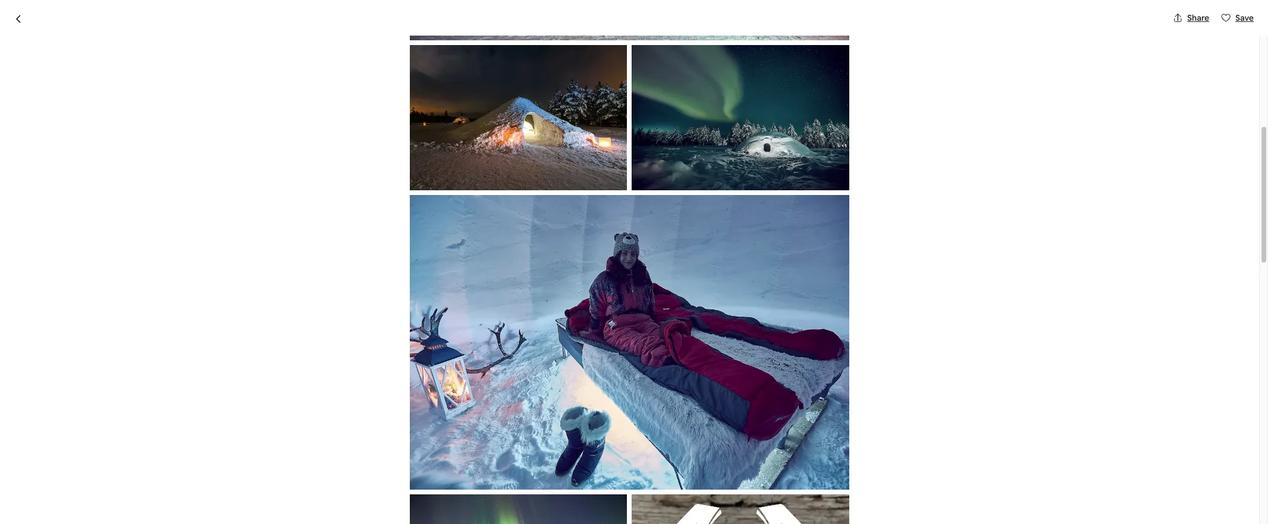 Task type: vqa. For each thing, say whether or not it's contained in the screenshot.
Pelkosenniemi, on the left of the page
yes



Task type: locate. For each thing, give the bounding box(es) containing it.
best place to see nothern lights image
[[410, 0, 850, 40], [410, 0, 850, 40], [298, 113, 630, 389]]

finland
[[508, 86, 536, 97]]

$159 night
[[755, 423, 809, 440]]

by
[[473, 421, 488, 438]]

$159
[[755, 423, 784, 440]]

share
[[1188, 12, 1210, 23]]

antti is a superhost. image
[[678, 433, 687, 443]]

dialog
[[0, 0, 1268, 524]]

snow igloo image
[[410, 45, 627, 191], [410, 45, 627, 191], [632, 45, 850, 191], [632, 45, 850, 191], [634, 113, 796, 251], [634, 256, 796, 389]]

ice
[[367, 421, 385, 438]]

pelkosenniemi,
[[448, 86, 507, 97]]

lucky ranch is good place to spot lights image
[[801, 256, 962, 389], [410, 495, 627, 524], [410, 495, 627, 524]]

antti
[[491, 421, 522, 438]]

share button
[[1169, 8, 1214, 28]]

other
[[601, 462, 624, 472]]

warm sleeping bags image
[[801, 113, 962, 251], [410, 195, 850, 490], [410, 195, 850, 490]]

may
[[601, 472, 617, 483]]

antti image
[[661, 418, 685, 442]]

superhost
[[397, 86, 437, 97]]

save button
[[1217, 8, 1259, 28]]

room
[[298, 421, 333, 438]]

an
[[350, 421, 365, 438]]

dome
[[388, 421, 424, 438]]

room in an ice dome hosted by antti
[[298, 421, 522, 438]]

welcome image
[[632, 495, 850, 524], [632, 495, 850, 524]]

antti image
[[661, 418, 685, 442]]



Task type: describe. For each thing, give the bounding box(es) containing it.
Start your search search field
[[541, 9, 719, 38]]

in
[[336, 421, 347, 438]]

1/8/2024 button
[[755, 453, 947, 487]]

superhost · pelkosenniemi, finland
[[397, 86, 536, 98]]

save
[[1236, 12, 1254, 23]]

·
[[441, 86, 444, 98]]

1/8/2024
[[762, 469, 796, 480]]

shared bathroom
[[468, 467, 537, 478]]

shared
[[468, 467, 496, 478]]

here
[[631, 472, 649, 483]]

dialog containing share
[[0, 0, 1268, 524]]

pelkosenniemi, finland button
[[448, 84, 536, 98]]

hosted
[[427, 421, 470, 438]]

night
[[786, 427, 809, 439]]

be
[[619, 472, 629, 483]]

guests
[[626, 462, 652, 472]]

bathroom
[[498, 467, 537, 478]]

other guests may be here
[[601, 462, 652, 483]]



